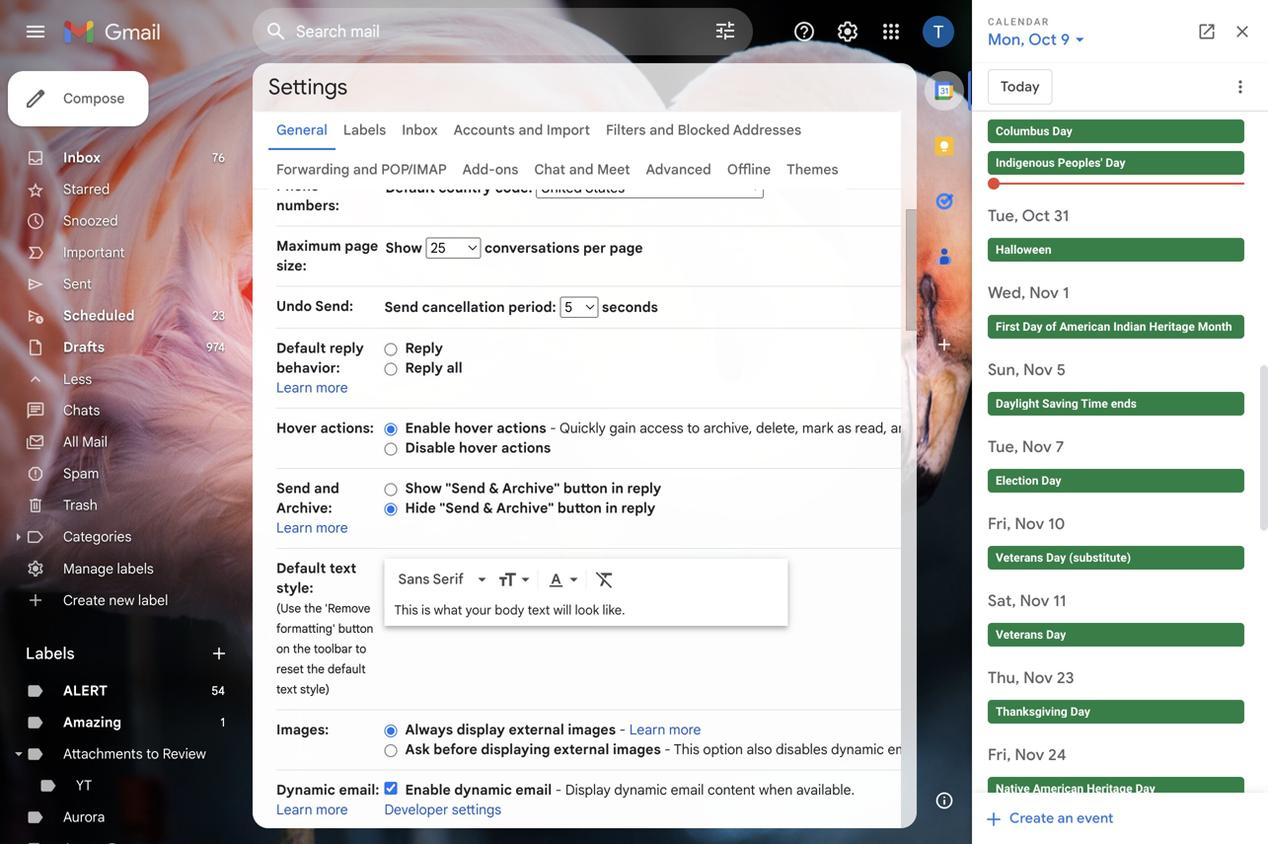 Task type: describe. For each thing, give the bounding box(es) containing it.
send for send and archive: learn more
[[276, 480, 311, 497]]

show for show "send & archive" button in reply
[[405, 480, 442, 497]]

behavior:
[[276, 359, 340, 377]]

serif
[[433, 570, 464, 588]]

76
[[212, 151, 225, 165]]

also
[[747, 741, 773, 758]]

gain
[[610, 420, 636, 437]]

Show "Send & Archive" button in reply radio
[[384, 482, 397, 497]]

all
[[447, 359, 463, 377]]

disables
[[776, 741, 828, 758]]

2 horizontal spatial dynamic
[[831, 741, 884, 758]]

hover actions:
[[276, 420, 374, 437]]

blocked
[[678, 121, 730, 139]]

ons
[[495, 161, 519, 178]]

conversations per page
[[481, 239, 643, 257]]

access
[[640, 420, 684, 437]]

aurora link
[[63, 809, 105, 826]]

learn inside the default reply behavior: learn more
[[276, 379, 312, 396]]

style)
[[300, 682, 330, 697]]

learn more link up 'ask before displaying external images - this option also disables dynamic email.'
[[630, 721, 701, 738]]

0 vertical spatial images
[[568, 721, 616, 738]]

maximum
[[276, 237, 341, 255]]

label
[[138, 592, 168, 609]]

"send for show
[[446, 480, 486, 497]]

before
[[434, 741, 478, 758]]

974
[[206, 340, 225, 355]]

default reply behavior: learn more
[[276, 340, 364, 396]]

developer settings link
[[384, 801, 502, 818]]

remove formatting ‪(⌘\)‬ image
[[595, 569, 615, 589]]

Always display external images radio
[[384, 723, 397, 738]]

reset
[[276, 662, 304, 677]]

to inside "labels" navigation
[[146, 745, 159, 763]]

1 horizontal spatial this
[[674, 741, 700, 758]]

create new label link
[[63, 592, 168, 609]]

general link
[[276, 121, 328, 139]]

in for show "send & archive" button in reply
[[612, 480, 624, 497]]

accounts and import
[[454, 121, 590, 139]]

Reply all radio
[[384, 362, 397, 376]]

archive:
[[276, 500, 332, 517]]

2 vertical spatial text
[[276, 682, 297, 697]]

email:
[[339, 781, 379, 799]]

country
[[439, 179, 492, 196]]

1 horizontal spatial on
[[1021, 420, 1037, 437]]

enable for enable dynamic email
[[405, 781, 451, 799]]

settings
[[452, 801, 502, 818]]

learn more link for email:
[[276, 801, 348, 818]]

offline link
[[727, 161, 771, 178]]

filters and blocked addresses link
[[606, 121, 802, 139]]

developer
[[384, 801, 448, 818]]

(use
[[276, 601, 301, 616]]

important link
[[63, 244, 125, 261]]

inbox for the rightmost inbox 'link'
[[402, 121, 438, 139]]

snooze
[[918, 420, 963, 437]]

advanced
[[646, 161, 712, 178]]

accounts
[[454, 121, 515, 139]]

reply for hide "send & archive" button in reply
[[621, 500, 656, 517]]

formatting options toolbar
[[390, 561, 782, 597]]

is
[[422, 602, 431, 618]]

Ask before displaying external images radio
[[384, 743, 397, 758]]

hover.
[[1040, 420, 1078, 437]]

chat and meet
[[534, 161, 630, 178]]

alert link
[[63, 682, 108, 699]]

- left 'quickly'
[[550, 420, 556, 437]]

all
[[63, 433, 79, 451]]

mail
[[82, 433, 108, 451]]

Hide "Send & Archive" button in reply radio
[[384, 502, 397, 517]]

look
[[575, 602, 599, 618]]

labels navigation
[[0, 63, 253, 844]]

button for show "send & archive" button in reply
[[564, 480, 608, 497]]

all mail
[[63, 433, 108, 451]]

what
[[434, 602, 462, 618]]

labels for labels link
[[343, 121, 386, 139]]

ask before displaying external images - this option also disables dynamic email.
[[405, 741, 925, 758]]

less button
[[0, 363, 237, 395]]

0 vertical spatial this
[[394, 602, 418, 618]]

reply inside the default reply behavior: learn more
[[330, 340, 364, 357]]

1 horizontal spatial dynamic
[[614, 781, 667, 799]]

disable
[[405, 439, 455, 457]]

inbox for inbox 'link' inside "labels" navigation
[[63, 149, 101, 166]]

forwarding and pop/imap
[[276, 161, 447, 178]]

formatting'
[[276, 621, 335, 636]]

send:
[[315, 298, 353, 315]]

more inside send and archive: learn more
[[316, 519, 348, 537]]

and right "read,"
[[891, 420, 915, 437]]

mark
[[803, 420, 834, 437]]

forwarding
[[276, 161, 350, 178]]

1 horizontal spatial text
[[330, 560, 357, 577]]

always
[[405, 721, 453, 738]]

send and archive: learn more
[[276, 480, 348, 537]]

on inside default text style: (use the 'remove formatting' button on the toolbar to reset the default text style)
[[276, 642, 290, 656]]

1 vertical spatial text
[[528, 602, 550, 618]]

seconds
[[599, 299, 658, 316]]

more inside the default reply behavior: learn more
[[316, 379, 348, 396]]

scheduled link
[[63, 307, 135, 324]]

default for default text style: (use the 'remove formatting' button on the toolbar to reset the default text style)
[[276, 560, 326, 577]]

sent
[[63, 275, 92, 293]]

and for chat and meet
[[569, 161, 594, 178]]

attachments to review link
[[63, 745, 206, 763]]

phone numbers:
[[276, 177, 340, 214]]

hover for enable
[[454, 420, 493, 437]]

chats
[[63, 402, 100, 419]]

more inside dynamic email: learn more
[[316, 801, 348, 818]]

display
[[457, 721, 505, 738]]

1 vertical spatial images
[[613, 741, 661, 758]]

snoozed link
[[63, 212, 118, 230]]

per
[[583, 239, 606, 257]]

themes
[[787, 161, 839, 178]]

reply for reply
[[405, 340, 443, 357]]

default text style: (use the 'remove formatting' button on the toolbar to reset the default text style)
[[276, 560, 373, 697]]

support image
[[793, 20, 816, 43]]

- left option
[[665, 741, 671, 758]]

will
[[554, 602, 572, 618]]

option
[[703, 741, 743, 758]]

0 horizontal spatial dynamic
[[454, 781, 512, 799]]

learn more link for reply
[[276, 379, 348, 396]]

2 vertical spatial the
[[307, 662, 325, 677]]

displaying
[[481, 741, 550, 758]]

alert
[[63, 682, 108, 699]]

"send for hide
[[440, 500, 480, 517]]

0 vertical spatial the
[[304, 601, 322, 616]]

new
[[109, 592, 135, 609]]

size:
[[276, 257, 307, 274]]

& for hide
[[483, 500, 493, 517]]

compose
[[63, 90, 125, 107]]

enable hover actions - quickly gain access to archive, delete, mark as read, and snooze controls on hover.
[[405, 420, 1078, 437]]

actions for enable
[[497, 420, 547, 437]]

general
[[276, 121, 328, 139]]

quickly
[[560, 420, 606, 437]]

actions:
[[320, 420, 374, 437]]

dynamic email: learn more
[[276, 781, 379, 818]]

enable dynamic email - display dynamic email content when available. developer settings
[[384, 781, 855, 818]]

- inside enable dynamic email - display dynamic email content when available. developer settings
[[556, 781, 562, 799]]

default
[[328, 662, 366, 677]]

drafts
[[63, 339, 105, 356]]

style:
[[276, 579, 314, 597]]



Task type: locate. For each thing, give the bounding box(es) containing it.
archive" down show "send & archive" button in reply
[[496, 500, 554, 517]]

1 vertical spatial on
[[276, 642, 290, 656]]

drafts link
[[63, 339, 105, 356]]

0 horizontal spatial text
[[276, 682, 297, 697]]

1 email from the left
[[516, 781, 552, 799]]

labels inside navigation
[[26, 644, 75, 663]]

0 horizontal spatial this
[[394, 602, 418, 618]]

0 vertical spatial text
[[330, 560, 357, 577]]

2 enable from the top
[[405, 781, 451, 799]]

1 vertical spatial &
[[483, 500, 493, 517]]

1 vertical spatial this
[[674, 741, 700, 758]]

on up reset
[[276, 642, 290, 656]]

- up 'ask before displaying external images - this option also disables dynamic email.'
[[620, 721, 626, 738]]

images up the display
[[568, 721, 616, 738]]

undo
[[276, 298, 312, 315]]

archive" for hide
[[496, 500, 554, 517]]

more up 'ask before displaying external images - this option also disables dynamic email.'
[[669, 721, 701, 738]]

labels for labels heading
[[26, 644, 75, 663]]

categories
[[63, 528, 132, 545]]

send
[[384, 299, 419, 316], [276, 480, 311, 497]]

show right maximum page size:
[[385, 239, 426, 257]]

text up the 'remove
[[330, 560, 357, 577]]

external
[[509, 721, 564, 738], [554, 741, 609, 758]]

0 vertical spatial "send
[[446, 480, 486, 497]]

and up archive:
[[314, 480, 340, 497]]

add-
[[463, 161, 495, 178]]

addresses
[[733, 121, 802, 139]]

0 vertical spatial in
[[612, 480, 624, 497]]

email left content
[[671, 781, 704, 799]]

learn up 'ask before displaying external images - this option also disables dynamic email.'
[[630, 721, 666, 738]]

'remove
[[325, 601, 371, 616]]

& up hide "send & archive" button in reply
[[489, 480, 499, 497]]

learn more link for and
[[276, 519, 348, 537]]

dynamic down 'ask before displaying external images - this option also disables dynamic email.'
[[614, 781, 667, 799]]

inbox inside "labels" navigation
[[63, 149, 101, 166]]

show
[[385, 239, 426, 257], [405, 480, 442, 497]]

tab list
[[917, 63, 972, 773]]

dynamic up settings
[[454, 781, 512, 799]]

1 vertical spatial the
[[293, 642, 311, 656]]

1 vertical spatial enable
[[405, 781, 451, 799]]

0 horizontal spatial to
[[146, 745, 159, 763]]

learn more link down dynamic
[[276, 801, 348, 818]]

reply
[[405, 340, 443, 357], [405, 359, 443, 377]]

send up 'reply' option
[[384, 299, 419, 316]]

add-ons
[[463, 161, 519, 178]]

2 vertical spatial reply
[[621, 500, 656, 517]]

1 reply from the top
[[405, 340, 443, 357]]

1 vertical spatial archive"
[[496, 500, 554, 517]]

0 horizontal spatial labels
[[26, 644, 75, 663]]

meet
[[597, 161, 630, 178]]

archive" up hide "send & archive" button in reply
[[502, 480, 560, 497]]

dynamic
[[276, 781, 336, 799]]

delete,
[[756, 420, 799, 437]]

and right chat on the top left
[[569, 161, 594, 178]]

hover for disable
[[459, 439, 498, 457]]

1 horizontal spatial email
[[671, 781, 704, 799]]

create new label
[[63, 592, 168, 609]]

and for filters and blocked addresses
[[650, 121, 674, 139]]

to up the default
[[356, 642, 367, 656]]

hover up disable hover actions
[[454, 420, 493, 437]]

enable for enable hover actions
[[405, 420, 451, 437]]

inbox up 'pop/imap'
[[402, 121, 438, 139]]

images up enable dynamic email - display dynamic email content when available. developer settings
[[613, 741, 661, 758]]

ask
[[405, 741, 430, 758]]

page inside maximum page size:
[[345, 237, 378, 255]]

and for accounts and import
[[519, 121, 543, 139]]

send for send cancellation period:
[[384, 299, 419, 316]]

"send
[[446, 480, 486, 497], [440, 500, 480, 517]]

spam link
[[63, 465, 99, 482]]

learn
[[276, 379, 312, 396], [276, 519, 312, 537], [630, 721, 666, 738], [276, 801, 312, 818]]

this is what your body text will look like.
[[394, 602, 625, 618]]

undo send:
[[276, 298, 353, 315]]

default up behavior: in the left of the page
[[276, 340, 326, 357]]

1 vertical spatial show
[[405, 480, 442, 497]]

maximum page size:
[[276, 237, 378, 274]]

on left hover.
[[1021, 420, 1037, 437]]

archive"
[[502, 480, 560, 497], [496, 500, 554, 517]]

learn down behavior: in the left of the page
[[276, 379, 312, 396]]

1 vertical spatial actions
[[501, 439, 551, 457]]

1 vertical spatial inbox link
[[63, 149, 101, 166]]

page right maximum
[[345, 237, 378, 255]]

1 enable from the top
[[405, 420, 451, 437]]

default
[[385, 179, 435, 196], [276, 340, 326, 357], [276, 560, 326, 577]]

1 horizontal spatial send
[[384, 299, 419, 316]]

amazing link
[[63, 714, 121, 731]]

2 reply from the top
[[405, 359, 443, 377]]

more down archive:
[[316, 519, 348, 537]]

on
[[1021, 420, 1037, 437], [276, 642, 290, 656]]

default inside default text style: (use the 'remove formatting' button on the toolbar to reset the default text style)
[[276, 560, 326, 577]]

external down the always display external images - learn more
[[554, 741, 609, 758]]

button down show "send & archive" button in reply
[[558, 500, 602, 517]]

2 horizontal spatial text
[[528, 602, 550, 618]]

enable up disable
[[405, 420, 451, 437]]

learn down dynamic
[[276, 801, 312, 818]]

labels up forwarding and pop/imap link at the top left of the page
[[343, 121, 386, 139]]

learn inside dynamic email: learn more
[[276, 801, 312, 818]]

reply up reply all
[[405, 340, 443, 357]]

chat and meet link
[[534, 161, 630, 178]]

sent link
[[63, 275, 92, 293]]

all mail link
[[63, 433, 108, 451]]

enable inside enable dynamic email - display dynamic email content when available. developer settings
[[405, 781, 451, 799]]

1 vertical spatial labels
[[26, 644, 75, 663]]

1 vertical spatial in
[[606, 500, 618, 517]]

0 vertical spatial to
[[687, 420, 700, 437]]

sans serif option
[[394, 569, 474, 589]]

to right access
[[687, 420, 700, 437]]

0 horizontal spatial inbox link
[[63, 149, 101, 166]]

dynamic left email.
[[831, 741, 884, 758]]

0 horizontal spatial on
[[276, 642, 290, 656]]

starred link
[[63, 181, 110, 198]]

0 vertical spatial inbox
[[402, 121, 438, 139]]

actions up show "send & archive" button in reply
[[501, 439, 551, 457]]

and right filters
[[650, 121, 674, 139]]

in for hide "send & archive" button in reply
[[606, 500, 618, 517]]

show up hide on the left of the page
[[405, 480, 442, 497]]

"send right hide on the left of the page
[[440, 500, 480, 517]]

button inside default text style: (use the 'remove formatting' button on the toolbar to reset the default text style)
[[338, 621, 373, 636]]

the up style)
[[307, 662, 325, 677]]

Reply radio
[[384, 342, 397, 357]]

1 horizontal spatial inbox link
[[402, 121, 438, 139]]

1 vertical spatial external
[[554, 741, 609, 758]]

button up hide "send & archive" button in reply
[[564, 480, 608, 497]]

2 email from the left
[[671, 781, 704, 799]]

inbox
[[402, 121, 438, 139], [63, 149, 101, 166]]

0 vertical spatial reply
[[405, 340, 443, 357]]

learn more link down behavior: in the left of the page
[[276, 379, 348, 396]]

reply left all
[[405, 359, 443, 377]]

actions up disable hover actions
[[497, 420, 547, 437]]

1 vertical spatial reply
[[405, 359, 443, 377]]

2 vertical spatial button
[[338, 621, 373, 636]]

0 vertical spatial hover
[[454, 420, 493, 437]]

0 vertical spatial button
[[564, 480, 608, 497]]

advanced search options image
[[706, 11, 745, 50]]

to left review
[[146, 745, 159, 763]]

0 vertical spatial default
[[385, 179, 435, 196]]

snoozed
[[63, 212, 118, 230]]

the
[[304, 601, 322, 616], [293, 642, 311, 656], [307, 662, 325, 677]]

0 vertical spatial on
[[1021, 420, 1037, 437]]

reply up behavior: in the left of the page
[[330, 340, 364, 357]]

more down dynamic
[[316, 801, 348, 818]]

hover
[[454, 420, 493, 437], [459, 439, 498, 457]]

main menu image
[[24, 20, 47, 43]]

0 vertical spatial actions
[[497, 420, 547, 437]]

1 vertical spatial send
[[276, 480, 311, 497]]

default for default reply behavior: learn more
[[276, 340, 326, 357]]

search mail image
[[259, 14, 294, 49]]

send inside send and archive: learn more
[[276, 480, 311, 497]]

0 vertical spatial inbox link
[[402, 121, 438, 139]]

send up archive:
[[276, 480, 311, 497]]

labels
[[117, 560, 154, 577]]

reply down gain
[[621, 500, 656, 517]]

numbers:
[[276, 197, 340, 214]]

labels link
[[343, 121, 386, 139]]

gmail image
[[63, 12, 171, 51]]

& down show "send & archive" button in reply
[[483, 500, 493, 517]]

the down formatting'
[[293, 642, 311, 656]]

pop/imap
[[381, 161, 447, 178]]

"send down disable hover actions
[[446, 480, 486, 497]]

labels heading
[[26, 644, 209, 663]]

and for forwarding and pop/imap
[[353, 161, 378, 178]]

enable
[[405, 420, 451, 437], [405, 781, 451, 799]]

and down labels link
[[353, 161, 378, 178]]

2 horizontal spatial to
[[687, 420, 700, 437]]

toolbar
[[314, 642, 353, 656]]

hover
[[276, 420, 317, 437]]

in up remove formatting ‪(⌘\)‬ image
[[606, 500, 618, 517]]

chat
[[534, 161, 566, 178]]

0 horizontal spatial email
[[516, 781, 552, 799]]

controls
[[967, 420, 1017, 437]]

chats link
[[63, 402, 100, 419]]

0 vertical spatial reply
[[330, 340, 364, 357]]

side panel section
[[917, 63, 972, 828]]

default up "style:"
[[276, 560, 326, 577]]

period:
[[509, 299, 556, 316]]

in down gain
[[612, 480, 624, 497]]

default inside the default reply behavior: learn more
[[276, 340, 326, 357]]

inbox link
[[402, 121, 438, 139], [63, 149, 101, 166]]

this left option
[[674, 741, 700, 758]]

this left is
[[394, 602, 418, 618]]

categories link
[[63, 528, 132, 545]]

less
[[63, 370, 92, 388]]

page right per
[[610, 239, 643, 257]]

button for hide "send & archive" button in reply
[[558, 500, 602, 517]]

2 vertical spatial to
[[146, 745, 159, 763]]

advanced link
[[646, 161, 712, 178]]

1 horizontal spatial inbox
[[402, 121, 438, 139]]

and inside send and archive: learn more
[[314, 480, 340, 497]]

import
[[547, 121, 590, 139]]

hover right disable
[[459, 439, 498, 457]]

to
[[687, 420, 700, 437], [356, 642, 367, 656], [146, 745, 159, 763]]

learn down archive:
[[276, 519, 312, 537]]

learn inside send and archive: learn more
[[276, 519, 312, 537]]

settings
[[269, 73, 348, 101]]

0 horizontal spatial page
[[345, 237, 378, 255]]

settings image
[[836, 20, 860, 43]]

text down reset
[[276, 682, 297, 697]]

manage
[[63, 560, 113, 577]]

accounts and import link
[[454, 121, 590, 139]]

Disable hover actions radio
[[384, 442, 397, 456]]

& for show
[[489, 480, 499, 497]]

button down the 'remove
[[338, 621, 373, 636]]

archive" for show
[[502, 480, 560, 497]]

button
[[564, 480, 608, 497], [558, 500, 602, 517], [338, 621, 373, 636]]

email down displaying
[[516, 781, 552, 799]]

external up displaying
[[509, 721, 564, 738]]

the up formatting'
[[304, 601, 322, 616]]

inbox link inside "labels" navigation
[[63, 149, 101, 166]]

enable up developer
[[405, 781, 451, 799]]

default country code:
[[385, 179, 536, 196]]

text left will
[[528, 602, 550, 618]]

archive,
[[704, 420, 753, 437]]

this
[[394, 602, 418, 618], [674, 741, 700, 758]]

default for default country code:
[[385, 179, 435, 196]]

email
[[516, 781, 552, 799], [671, 781, 704, 799]]

show for show
[[385, 239, 426, 257]]

more down behavior: in the left of the page
[[316, 379, 348, 396]]

0 vertical spatial external
[[509, 721, 564, 738]]

learn more link down archive:
[[276, 519, 348, 537]]

Enable hover actions radio
[[384, 422, 397, 437]]

0 vertical spatial send
[[384, 299, 419, 316]]

0 vertical spatial &
[[489, 480, 499, 497]]

reply for show "send & archive" button in reply
[[627, 480, 662, 497]]

23
[[212, 309, 225, 323]]

1 horizontal spatial to
[[356, 642, 367, 656]]

labels up alert
[[26, 644, 75, 663]]

phone
[[276, 177, 319, 194]]

and left import
[[519, 121, 543, 139]]

code:
[[495, 179, 533, 196]]

email.
[[888, 741, 925, 758]]

reply for reply all
[[405, 359, 443, 377]]

1 vertical spatial "send
[[440, 500, 480, 517]]

1 horizontal spatial labels
[[343, 121, 386, 139]]

Search mail text field
[[296, 22, 658, 41]]

reply down access
[[627, 480, 662, 497]]

None search field
[[253, 8, 753, 55]]

1 vertical spatial hover
[[459, 439, 498, 457]]

manage labels link
[[63, 560, 154, 577]]

actions for disable
[[501, 439, 551, 457]]

0 vertical spatial labels
[[343, 121, 386, 139]]

inbox link up starred
[[63, 149, 101, 166]]

1 vertical spatial to
[[356, 642, 367, 656]]

None checkbox
[[384, 782, 397, 795]]

1 horizontal spatial page
[[610, 239, 643, 257]]

1 vertical spatial reply
[[627, 480, 662, 497]]

as
[[837, 420, 852, 437]]

- left the display
[[556, 781, 562, 799]]

inbox up starred
[[63, 149, 101, 166]]

attachments to review
[[63, 745, 206, 763]]

0 vertical spatial enable
[[405, 420, 451, 437]]

1 vertical spatial default
[[276, 340, 326, 357]]

2 vertical spatial default
[[276, 560, 326, 577]]

0 horizontal spatial inbox
[[63, 149, 101, 166]]

and for send and archive: learn more
[[314, 480, 340, 497]]

offline
[[727, 161, 771, 178]]

1 vertical spatial button
[[558, 500, 602, 517]]

0 vertical spatial archive"
[[502, 480, 560, 497]]

to inside default text style: (use the 'remove formatting' button on the toolbar to reset the default text style)
[[356, 642, 367, 656]]

and
[[519, 121, 543, 139], [650, 121, 674, 139], [353, 161, 378, 178], [569, 161, 594, 178], [891, 420, 915, 437], [314, 480, 340, 497]]

yt link
[[76, 777, 92, 794]]

inbox link up 'pop/imap'
[[402, 121, 438, 139]]

0 horizontal spatial send
[[276, 480, 311, 497]]

default down 'pop/imap'
[[385, 179, 435, 196]]

1 vertical spatial inbox
[[63, 149, 101, 166]]

0 vertical spatial show
[[385, 239, 426, 257]]

amazing
[[63, 714, 121, 731]]



Task type: vqa. For each thing, say whether or not it's contained in the screenshot.
the middle button
yes



